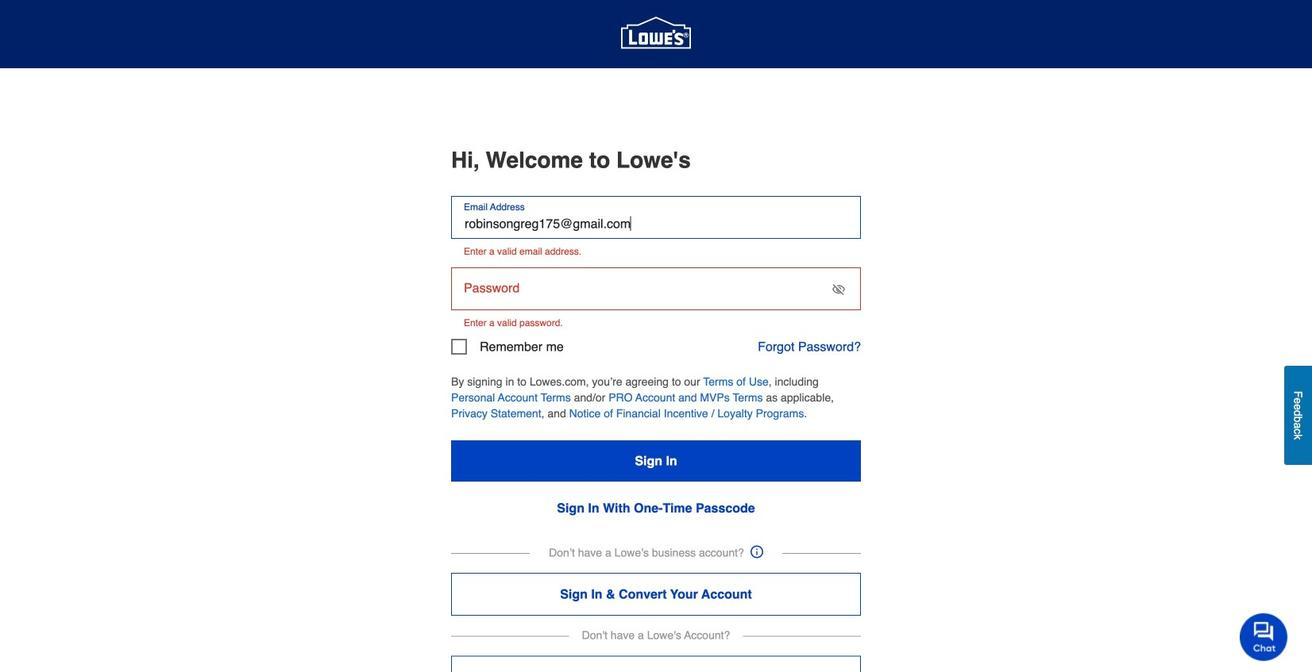 Task type: locate. For each thing, give the bounding box(es) containing it.
show password image
[[833, 284, 845, 296]]

chat invite button image
[[1240, 613, 1289, 662]]

password password field
[[451, 268, 861, 311]]

tooltip button image
[[751, 546, 763, 559]]



Task type: describe. For each thing, give the bounding box(es) containing it.
Email text field
[[451, 196, 861, 239]]

lowe's home improvement logo image
[[621, 0, 691, 69]]

remember me element
[[451, 339, 564, 355]]



Task type: vqa. For each thing, say whether or not it's contained in the screenshot.
Chat Invite Button image
yes



